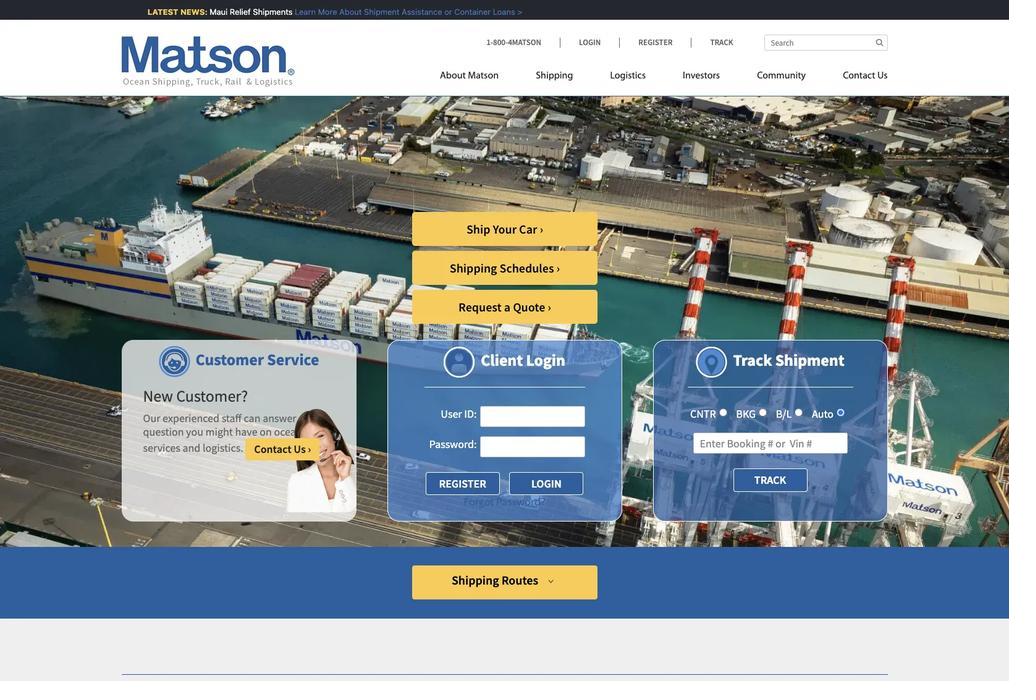 Task type: vqa. For each thing, say whether or not it's contained in the screenshot.
Latest News: Maui Relief Shipments Learn More About Shipment Assistance Or Container Loans >
yes



Task type: locate. For each thing, give the bounding box(es) containing it.
1 vertical spatial login
[[526, 350, 566, 370]]

track for track shipment
[[733, 350, 772, 370]]

forgot
[[464, 495, 494, 509]]

us down search image
[[878, 71, 888, 81]]

contact
[[843, 71, 876, 81], [254, 442, 292, 456]]

1-800-4matson link
[[487, 37, 560, 48]]

0 vertical spatial contact
[[843, 71, 876, 81]]

0 vertical spatial login
[[579, 37, 601, 48]]

about right more at the left
[[333, 7, 355, 17]]

Enter Booking # or  Vin # text field
[[693, 433, 848, 454]]

request a quote ›
[[459, 299, 551, 315]]

user
[[441, 407, 462, 421]]

› right 'schedules'
[[557, 260, 560, 276]]

register
[[639, 37, 673, 48], [439, 477, 486, 491]]

login right client
[[526, 350, 566, 370]]

about matson
[[440, 71, 499, 81]]

shipping inside "link"
[[536, 71, 573, 81]]

news:
[[174, 7, 201, 17]]

track shipment
[[733, 350, 845, 370]]

0 vertical spatial us
[[878, 71, 888, 81]]

track up 'investors'
[[711, 37, 733, 48]]

loans
[[487, 7, 509, 17]]

customer?
[[176, 386, 248, 406]]

request
[[459, 299, 502, 315]]

request a quote › link
[[412, 290, 598, 324]]

login link
[[560, 37, 620, 48]]

contact us
[[843, 71, 888, 81]]

us down ocean
[[294, 442, 306, 456]]

register link
[[620, 37, 691, 48], [426, 472, 500, 495]]

login
[[579, 37, 601, 48], [526, 350, 566, 370]]

1 vertical spatial track
[[733, 350, 772, 370]]

contact inside "link"
[[254, 442, 292, 456]]

2 vertical spatial track
[[755, 473, 786, 487]]

›
[[540, 221, 543, 237], [557, 260, 560, 276], [548, 299, 551, 315], [308, 442, 311, 456]]

container
[[448, 7, 484, 17]]

1 vertical spatial us
[[294, 442, 306, 456]]

login up shipping "link"
[[579, 37, 601, 48]]

client
[[481, 350, 523, 370]]

shipping
[[536, 71, 573, 81], [450, 260, 497, 276], [452, 572, 499, 588]]

0 vertical spatial track
[[711, 37, 733, 48]]

shipping for shipping routes
[[452, 572, 499, 588]]

us for contact us ›
[[294, 442, 306, 456]]

0 horizontal spatial register link
[[426, 472, 500, 495]]

logistics
[[610, 71, 646, 81]]

you
[[186, 425, 203, 439]]

about left 'matson'
[[440, 71, 466, 81]]

contact for contact us ›
[[254, 442, 292, 456]]

contact down on
[[254, 442, 292, 456]]

or
[[438, 7, 446, 17]]

0 horizontal spatial shipment
[[358, 7, 393, 17]]

track
[[711, 37, 733, 48], [733, 350, 772, 370], [755, 473, 786, 487]]

id:
[[464, 407, 477, 421]]

0 vertical spatial register link
[[620, 37, 691, 48]]

have
[[235, 425, 258, 439]]

relief
[[223, 7, 244, 17]]

1 horizontal spatial shipment
[[776, 350, 845, 370]]

about
[[333, 7, 355, 17], [440, 71, 466, 81]]

contact inside top menu "navigation"
[[843, 71, 876, 81]]

shipping down ship
[[450, 260, 497, 276]]

contact down search search field
[[843, 71, 876, 81]]

› right quote
[[548, 299, 551, 315]]

1 vertical spatial register
[[439, 477, 486, 491]]

shipment left assistance
[[358, 7, 393, 17]]

shipments
[[246, 7, 286, 17]]

1 vertical spatial shipping
[[450, 260, 497, 276]]

› down any
[[308, 442, 311, 456]]

register up top menu "navigation"
[[639, 37, 673, 48]]

0 vertical spatial about
[[333, 7, 355, 17]]

can
[[244, 411, 261, 425]]

us inside top menu "navigation"
[[878, 71, 888, 81]]

learn more about shipment assistance or container loans > link
[[288, 7, 516, 17]]

BKG radio
[[759, 409, 767, 417]]

track down enter booking # or  vin # text box
[[755, 473, 786, 487]]

new
[[143, 386, 173, 406]]

Search search field
[[764, 35, 888, 51]]

0 horizontal spatial contact
[[254, 442, 292, 456]]

matson
[[468, 71, 499, 81]]

shipping schedules › link
[[412, 251, 598, 285]]

latest
[[141, 7, 172, 17]]

quote
[[513, 299, 545, 315]]

None button
[[510, 472, 584, 495]]

forgot password?
[[464, 495, 546, 509]]

0 horizontal spatial about
[[333, 7, 355, 17]]

shipment
[[358, 7, 393, 17], [776, 350, 845, 370]]

car
[[519, 221, 537, 237]]

track link
[[691, 37, 733, 48]]

latest news: maui relief shipments learn more about shipment assistance or container loans >
[[141, 7, 516, 17]]

0 vertical spatial shipment
[[358, 7, 393, 17]]

shipping routes
[[452, 572, 538, 588]]

register up forgot
[[439, 477, 486, 491]]

1 horizontal spatial about
[[440, 71, 466, 81]]

investors
[[683, 71, 720, 81]]

service
[[267, 349, 319, 370]]

track up bkg radio
[[733, 350, 772, 370]]

logistics link
[[592, 65, 665, 90]]

register link down password:
[[426, 472, 500, 495]]

our
[[143, 411, 160, 425]]

shipping down 4matson at the top of the page
[[536, 71, 573, 81]]

2 vertical spatial shipping
[[452, 572, 499, 588]]

shipping for shipping
[[536, 71, 573, 81]]

1 vertical spatial register link
[[426, 472, 500, 495]]

us
[[878, 71, 888, 81], [294, 442, 306, 456]]

us inside "link"
[[294, 442, 306, 456]]

maui
[[203, 7, 221, 17]]

1 vertical spatial about
[[440, 71, 466, 81]]

new customer?
[[143, 386, 248, 406]]

about inside top menu "navigation"
[[440, 71, 466, 81]]

register link up top menu "navigation"
[[620, 37, 691, 48]]

client login
[[481, 350, 566, 370]]

1 horizontal spatial contact
[[843, 71, 876, 81]]

shipping routes link
[[412, 566, 597, 600]]

contact us ›
[[254, 442, 311, 456]]

0 vertical spatial shipping
[[536, 71, 573, 81]]

track inside button
[[755, 473, 786, 487]]

shipment up the b/l radio at the bottom of the page
[[776, 350, 845, 370]]

1 horizontal spatial login
[[579, 37, 601, 48]]

None search field
[[764, 35, 888, 51]]

0 horizontal spatial us
[[294, 442, 306, 456]]

might
[[206, 425, 233, 439]]

1 horizontal spatial us
[[878, 71, 888, 81]]

0 horizontal spatial register
[[439, 477, 486, 491]]

1 horizontal spatial register
[[639, 37, 673, 48]]

about matson link
[[440, 65, 517, 90]]

forgot password? link
[[464, 495, 546, 509]]

shipping left routes
[[452, 572, 499, 588]]

1 vertical spatial contact
[[254, 442, 292, 456]]



Task type: describe. For each thing, give the bounding box(es) containing it.
search image
[[876, 38, 884, 46]]

800-
[[493, 37, 508, 48]]

shipping for shipping schedules ›
[[450, 260, 497, 276]]

top menu navigation
[[440, 65, 888, 90]]

customer service
[[196, 349, 319, 370]]

more
[[311, 7, 331, 17]]

ship
[[467, 221, 491, 237]]

learn
[[288, 7, 309, 17]]

image of smiling customer service agent ready to help. image
[[286, 409, 356, 512]]

0 vertical spatial register
[[639, 37, 673, 48]]

your
[[493, 221, 517, 237]]

us for contact us
[[878, 71, 888, 81]]

password?
[[496, 495, 546, 509]]

b/l
[[776, 407, 792, 421]]

services and
[[143, 441, 201, 455]]

question
[[143, 425, 184, 439]]

contact for contact us
[[843, 71, 876, 81]]

contact us › link
[[246, 438, 320, 460]]

Auto radio
[[837, 409, 845, 417]]

track for track button
[[755, 473, 786, 487]]

routes
[[502, 572, 538, 588]]

assistance
[[395, 7, 436, 17]]

>
[[511, 7, 516, 17]]

staff
[[222, 411, 242, 425]]

0 horizontal spatial login
[[526, 350, 566, 370]]

community
[[757, 71, 806, 81]]

our experienced staff can answer any question you might have on ocean services and logistics.
[[143, 411, 316, 455]]

logistics.
[[203, 441, 243, 455]]

1-
[[487, 37, 493, 48]]

1-800-4matson
[[487, 37, 542, 48]]

investors link
[[665, 65, 739, 90]]

blue matson logo with ocean, shipping, truck, rail and logistics written beneath it. image
[[121, 36, 295, 87]]

User ID: text field
[[480, 406, 585, 427]]

experienced
[[163, 411, 219, 425]]

contact us link
[[825, 65, 888, 90]]

shipping link
[[517, 65, 592, 90]]

on
[[260, 425, 272, 439]]

bkg
[[736, 407, 756, 421]]

1 horizontal spatial register link
[[620, 37, 691, 48]]

schedules
[[500, 260, 554, 276]]

shipping schedules ›
[[450, 260, 560, 276]]

customer
[[196, 349, 264, 370]]

ship your car ›
[[467, 221, 543, 237]]

track for track link
[[711, 37, 733, 48]]

any
[[299, 411, 316, 425]]

B/L radio
[[795, 409, 803, 417]]

CNTR radio
[[719, 409, 727, 417]]

4matson
[[508, 37, 542, 48]]

ship your car › link
[[412, 212, 598, 246]]

› inside "link"
[[308, 442, 311, 456]]

auto
[[812, 407, 834, 421]]

ocean
[[274, 425, 302, 439]]

cntr
[[690, 407, 716, 421]]

community link
[[739, 65, 825, 90]]

› right car
[[540, 221, 543, 237]]

1 vertical spatial shipment
[[776, 350, 845, 370]]

a
[[504, 299, 511, 315]]

user id:
[[441, 407, 477, 421]]

answer
[[263, 411, 296, 425]]

password:
[[429, 437, 477, 451]]

track button
[[733, 469, 808, 492]]

Password: password field
[[480, 436, 585, 457]]



